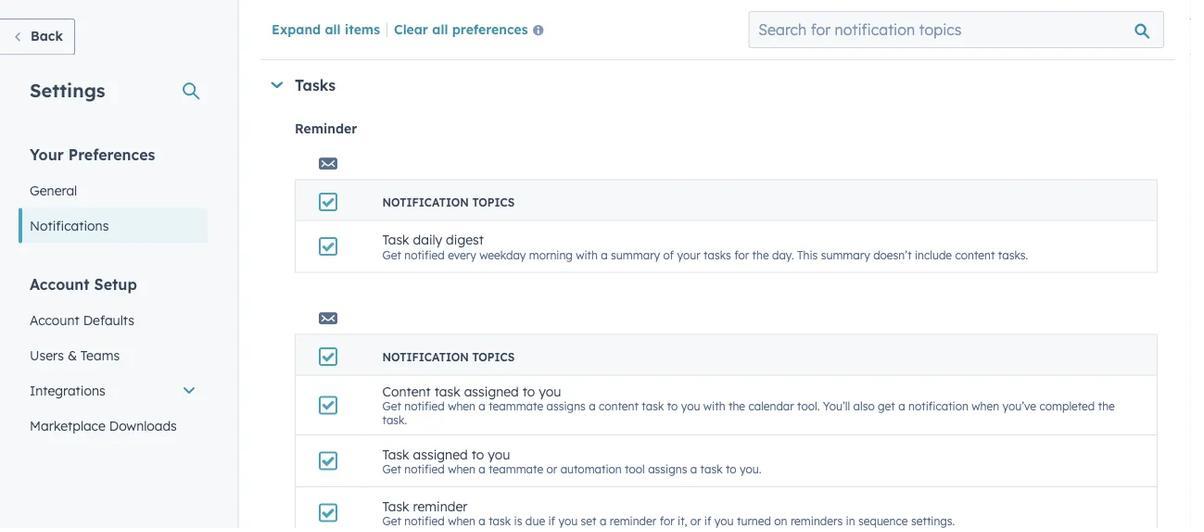 Task type: locate. For each thing, give the bounding box(es) containing it.
settings.
[[912, 514, 955, 528]]

0 vertical spatial assigned
[[464, 383, 519, 400]]

task.
[[383, 414, 407, 428]]

downloads
[[109, 418, 177, 434]]

1 horizontal spatial summary
[[821, 248, 871, 262]]

for inside task daily digest get notified every weekday morning with a summary of your tasks for the day. this summary doesn't include content tasks.
[[735, 248, 750, 262]]

set
[[581, 514, 597, 528]]

automation
[[561, 463, 622, 476]]

3 notified from the top
[[405, 463, 445, 476]]

topics
[[472, 195, 515, 209], [472, 350, 515, 364]]

content left tasks.
[[956, 248, 996, 262]]

1 vertical spatial with
[[704, 400, 726, 414]]

2 get from the top
[[383, 400, 401, 414]]

1 vertical spatial task
[[383, 446, 410, 463]]

assigns
[[547, 400, 586, 414], [648, 463, 688, 476]]

reminder right set
[[610, 514, 657, 528]]

1 horizontal spatial with
[[704, 400, 726, 414]]

task inside task reminder get notified when a task is due if you set a reminder for it, or if you turned on reminders in sequence settings.
[[383, 498, 410, 514]]

for
[[735, 248, 750, 262], [660, 514, 675, 528]]

account defaults link
[[19, 303, 208, 338]]

for for task daily digest
[[735, 248, 750, 262]]

task
[[383, 232, 410, 248], [383, 446, 410, 463], [383, 498, 410, 514]]

0 horizontal spatial assigns
[[547, 400, 586, 414]]

0 vertical spatial topics
[[472, 195, 515, 209]]

teammate up is
[[489, 463, 544, 476]]

1 horizontal spatial if
[[705, 514, 712, 528]]

task inside task assigned to you get notified when a teammate or automation tool assigns a task to you.
[[701, 463, 723, 476]]

account up account defaults
[[30, 275, 90, 294]]

0 vertical spatial notification
[[383, 195, 469, 209]]

account for account setup
[[30, 275, 90, 294]]

morning
[[529, 248, 573, 262]]

account up users
[[30, 312, 80, 328]]

1 teammate from the top
[[489, 400, 544, 414]]

get inside task assigned to you get notified when a teammate or automation tool assigns a task to you.
[[383, 463, 401, 476]]

get
[[383, 248, 401, 262], [383, 400, 401, 414], [383, 463, 401, 476], [383, 514, 401, 528]]

task for task daily digest
[[383, 232, 410, 248]]

settings
[[30, 78, 105, 102]]

0 vertical spatial assigns
[[547, 400, 586, 414]]

2 task from the top
[[383, 446, 410, 463]]

1 vertical spatial content
[[599, 400, 639, 414]]

day.
[[773, 248, 794, 262]]

with inside task daily digest get notified every weekday morning with a summary of your tasks for the day. this summary doesn't include content tasks.
[[576, 248, 598, 262]]

preferences
[[452, 21, 528, 37]]

or inside task assigned to you get notified when a teammate or automation tool assigns a task to you.
[[547, 463, 558, 476]]

notification topics up content
[[383, 350, 515, 364]]

expand all items
[[272, 21, 380, 37]]

2 topics from the top
[[472, 350, 515, 364]]

the
[[753, 248, 769, 262], [729, 400, 746, 414], [1099, 400, 1115, 414]]

tasks
[[295, 76, 336, 95]]

notification up content
[[383, 350, 469, 364]]

summary right this
[[821, 248, 871, 262]]

or inside task reminder get notified when a task is due if you set a reminder for it, or if you turned on reminders in sequence settings.
[[691, 514, 702, 528]]

with left calendar
[[704, 400, 726, 414]]

with inside content task assigned to you get notified when a teammate assigns a content task to you with the calendar tool. you'll also get a notification when you've completed the task.
[[704, 400, 726, 414]]

assigns up task assigned to you get notified when a teammate or automation tool assigns a task to you.
[[547, 400, 586, 414]]

clear
[[394, 21, 428, 37]]

2 notification from the top
[[383, 350, 469, 364]]

1 vertical spatial notification topics
[[383, 350, 515, 364]]

assigns inside task assigned to you get notified when a teammate or automation tool assigns a task to you.
[[648, 463, 688, 476]]

expand
[[272, 21, 321, 37]]

account defaults
[[30, 312, 134, 328]]

assigned
[[464, 383, 519, 400], [413, 446, 468, 463]]

or
[[547, 463, 558, 476], [691, 514, 702, 528]]

a
[[601, 248, 608, 262], [479, 400, 486, 414], [589, 400, 596, 414], [899, 400, 906, 414], [479, 463, 486, 476], [691, 463, 698, 476], [479, 514, 486, 528], [600, 514, 607, 528]]

2 account from the top
[[30, 312, 80, 328]]

task for task assigned to you
[[383, 446, 410, 463]]

0 vertical spatial task
[[383, 232, 410, 248]]

assigned right content
[[464, 383, 519, 400]]

2 notification topics from the top
[[383, 350, 515, 364]]

teammate inside content task assigned to you get notified when a teammate assigns a content task to you with the calendar tool. you'll also get a notification when you've completed the task.
[[489, 400, 544, 414]]

notification
[[383, 195, 469, 209], [383, 350, 469, 364]]

0 horizontal spatial summary
[[611, 248, 660, 262]]

back link
[[0, 19, 75, 55]]

0 vertical spatial or
[[547, 463, 558, 476]]

when
[[448, 400, 476, 414], [972, 400, 1000, 414], [448, 463, 476, 476], [448, 514, 476, 528]]

account for account defaults
[[30, 312, 80, 328]]

notified inside task daily digest get notified every weekday morning with a summary of your tasks for the day. this summary doesn't include content tasks.
[[405, 248, 445, 262]]

get inside content task assigned to you get notified when a teammate assigns a content task to you with the calendar tool. you'll also get a notification when you've completed the task.
[[383, 400, 401, 414]]

1 horizontal spatial assigns
[[648, 463, 688, 476]]

2 vertical spatial task
[[383, 498, 410, 514]]

include
[[915, 248, 953, 262]]

users & teams link
[[19, 338, 208, 373]]

users
[[30, 347, 64, 364]]

summary
[[611, 248, 660, 262], [821, 248, 871, 262]]

for right tasks
[[735, 248, 750, 262]]

defaults
[[83, 312, 134, 328]]

task up the tool
[[642, 400, 664, 414]]

integrations
[[30, 383, 105, 399]]

when inside task assigned to you get notified when a teammate or automation tool assigns a task to you.
[[448, 463, 476, 476]]

task for task reminder
[[383, 498, 410, 514]]

notification topics
[[383, 195, 515, 209], [383, 350, 515, 364]]

all left items
[[325, 21, 341, 37]]

2 notified from the top
[[405, 400, 445, 414]]

1 horizontal spatial all
[[432, 21, 448, 37]]

0 horizontal spatial with
[[576, 248, 598, 262]]

all
[[325, 21, 341, 37], [432, 21, 448, 37]]

the right completed
[[1099, 400, 1115, 414]]

all inside button
[[432, 21, 448, 37]]

a inside task daily digest get notified every weekday morning with a summary of your tasks for the day. this summary doesn't include content tasks.
[[601, 248, 608, 262]]

with
[[576, 248, 598, 262], [704, 400, 726, 414]]

get
[[878, 400, 896, 414]]

1 horizontal spatial for
[[735, 248, 750, 262]]

1 vertical spatial or
[[691, 514, 702, 528]]

account
[[30, 275, 90, 294], [30, 312, 80, 328]]

general
[[30, 182, 77, 198]]

0 horizontal spatial or
[[547, 463, 558, 476]]

the left calendar
[[729, 400, 746, 414]]

if right it,
[[705, 514, 712, 528]]

1 horizontal spatial or
[[691, 514, 702, 528]]

task
[[435, 383, 461, 400], [642, 400, 664, 414], [701, 463, 723, 476], [489, 514, 511, 528]]

this
[[798, 248, 818, 262]]

1 task from the top
[[383, 232, 410, 248]]

task inside task daily digest get notified every weekday morning with a summary of your tasks for the day. this summary doesn't include content tasks.
[[383, 232, 410, 248]]

of
[[664, 248, 674, 262]]

0 horizontal spatial content
[[599, 400, 639, 414]]

for left it,
[[660, 514, 675, 528]]

tasks.
[[999, 248, 1029, 262]]

3 task from the top
[[383, 498, 410, 514]]

1 vertical spatial account
[[30, 312, 80, 328]]

clear all preferences
[[394, 21, 528, 37]]

notified
[[405, 248, 445, 262], [405, 400, 445, 414], [405, 463, 445, 476], [405, 514, 445, 528]]

task left is
[[489, 514, 511, 528]]

notified inside content task assigned to you get notified when a teammate assigns a content task to you with the calendar tool. you'll also get a notification when you've completed the task.
[[405, 400, 445, 414]]

you
[[539, 383, 561, 400], [681, 400, 701, 414], [488, 446, 510, 463], [559, 514, 578, 528], [715, 514, 734, 528]]

assigned down content
[[413, 446, 468, 463]]

digest
[[446, 232, 484, 248]]

users & teams
[[30, 347, 120, 364]]

1 vertical spatial notification
[[383, 350, 469, 364]]

every
[[448, 248, 477, 262]]

0 horizontal spatial for
[[660, 514, 675, 528]]

all for expand
[[325, 21, 341, 37]]

summary left of on the right top of the page
[[611, 248, 660, 262]]

4 notified from the top
[[405, 514, 445, 528]]

reminder
[[295, 121, 357, 137]]

teammate up task assigned to you get notified when a teammate or automation tool assigns a task to you.
[[489, 400, 544, 414]]

task left you.
[[701, 463, 723, 476]]

back
[[31, 28, 63, 44]]

with right morning
[[576, 248, 598, 262]]

content
[[956, 248, 996, 262], [599, 400, 639, 414]]

task inside task assigned to you get notified when a teammate or automation tool assigns a task to you.
[[383, 446, 410, 463]]

1 notified from the top
[[405, 248, 445, 262]]

0 vertical spatial for
[[735, 248, 750, 262]]

0 vertical spatial content
[[956, 248, 996, 262]]

1 vertical spatial assigned
[[413, 446, 468, 463]]

0 vertical spatial notification topics
[[383, 195, 515, 209]]

1 horizontal spatial content
[[956, 248, 996, 262]]

the left day.
[[753, 248, 769, 262]]

1 horizontal spatial the
[[753, 248, 769, 262]]

assigns right the tool
[[648, 463, 688, 476]]

1 vertical spatial assigns
[[648, 463, 688, 476]]

1 get from the top
[[383, 248, 401, 262]]

0 horizontal spatial reminder
[[413, 498, 468, 514]]

task assigned to you get notified when a teammate or automation tool assigns a task to you.
[[383, 446, 762, 476]]

all right clear
[[432, 21, 448, 37]]

0 vertical spatial with
[[576, 248, 598, 262]]

0 vertical spatial teammate
[[489, 400, 544, 414]]

1 vertical spatial teammate
[[489, 463, 544, 476]]

3 get from the top
[[383, 463, 401, 476]]

due
[[526, 514, 545, 528]]

task right content
[[435, 383, 461, 400]]

to
[[523, 383, 535, 400], [667, 400, 678, 414], [472, 446, 484, 463], [726, 463, 737, 476]]

1 if from the left
[[549, 514, 556, 528]]

if
[[549, 514, 556, 528], [705, 514, 712, 528]]

notification topics up digest
[[383, 195, 515, 209]]

assigned inside content task assigned to you get notified when a teammate assigns a content task to you with the calendar tool. you'll also get a notification when you've completed the task.
[[464, 383, 519, 400]]

your preferences
[[30, 145, 155, 164]]

0 horizontal spatial the
[[729, 400, 746, 414]]

is
[[514, 514, 522, 528]]

1 vertical spatial for
[[660, 514, 675, 528]]

notification up daily
[[383, 195, 469, 209]]

for for task reminder
[[660, 514, 675, 528]]

account setup element
[[19, 274, 208, 529]]

or left automation
[[547, 463, 558, 476]]

0 vertical spatial account
[[30, 275, 90, 294]]

turned
[[737, 514, 772, 528]]

or right it,
[[691, 514, 702, 528]]

teammate
[[489, 400, 544, 414], [489, 463, 544, 476]]

items
[[345, 21, 380, 37]]

reminder left is
[[413, 498, 468, 514]]

4 get from the top
[[383, 514, 401, 528]]

reminder
[[413, 498, 468, 514], [610, 514, 657, 528]]

2 teammate from the top
[[489, 463, 544, 476]]

0 horizontal spatial all
[[325, 21, 341, 37]]

task daily digest get notified every weekday morning with a summary of your tasks for the day. this summary doesn't include content tasks.
[[383, 232, 1029, 262]]

tasks button
[[271, 76, 1158, 95]]

if right due
[[549, 514, 556, 528]]

2 if from the left
[[705, 514, 712, 528]]

general link
[[19, 173, 208, 208]]

expand all items button
[[272, 21, 380, 37]]

2 all from the left
[[432, 21, 448, 37]]

account setup
[[30, 275, 137, 294]]

your preferences element
[[19, 144, 208, 243]]

1 vertical spatial topics
[[472, 350, 515, 364]]

1 all from the left
[[325, 21, 341, 37]]

content inside content task assigned to you get notified when a teammate assigns a content task to you with the calendar tool. you'll also get a notification when you've completed the task.
[[599, 400, 639, 414]]

1 account from the top
[[30, 275, 90, 294]]

content up the tool
[[599, 400, 639, 414]]

0 horizontal spatial if
[[549, 514, 556, 528]]

for inside task reminder get notified when a task is due if you set a reminder for it, or if you turned on reminders in sequence settings.
[[660, 514, 675, 528]]

tool
[[625, 463, 645, 476]]



Task type: describe. For each thing, give the bounding box(es) containing it.
reminders
[[791, 514, 843, 528]]

2 summary from the left
[[821, 248, 871, 262]]

notifications link
[[19, 208, 208, 243]]

1 notification from the top
[[383, 195, 469, 209]]

get inside task reminder get notified when a task is due if you set a reminder for it, or if you turned on reminders in sequence settings.
[[383, 514, 401, 528]]

completed
[[1040, 400, 1096, 414]]

caret image
[[271, 82, 283, 88]]

Search for notification topics search field
[[749, 11, 1165, 48]]

notifications
[[30, 217, 109, 234]]

calendar
[[749, 400, 795, 414]]

you.
[[740, 463, 762, 476]]

on
[[775, 514, 788, 528]]

also
[[854, 400, 875, 414]]

get inside task daily digest get notified every weekday morning with a summary of your tasks for the day. this summary doesn't include content tasks.
[[383, 248, 401, 262]]

notification
[[909, 400, 969, 414]]

marketplace downloads
[[30, 418, 177, 434]]

content inside task daily digest get notified every weekday morning with a summary of your tasks for the day. this summary doesn't include content tasks.
[[956, 248, 996, 262]]

all for clear
[[432, 21, 448, 37]]

task inside task reminder get notified when a task is due if you set a reminder for it, or if you turned on reminders in sequence settings.
[[489, 514, 511, 528]]

assigned inside task assigned to you get notified when a teammate or automation tool assigns a task to you.
[[413, 446, 468, 463]]

teams
[[81, 347, 120, 364]]

tool.
[[798, 400, 820, 414]]

doesn't
[[874, 248, 912, 262]]

1 notification topics from the top
[[383, 195, 515, 209]]

1 summary from the left
[[611, 248, 660, 262]]

notified inside task reminder get notified when a task is due if you set a reminder for it, or if you turned on reminders in sequence settings.
[[405, 514, 445, 528]]

sequence
[[859, 514, 908, 528]]

1 topics from the top
[[472, 195, 515, 209]]

1 horizontal spatial reminder
[[610, 514, 657, 528]]

task reminder get notified when a task is due if you set a reminder for it, or if you turned on reminders in sequence settings.
[[383, 498, 955, 528]]

content
[[383, 383, 431, 400]]

preferences
[[68, 145, 155, 164]]

marketplace
[[30, 418, 106, 434]]

when inside task reminder get notified when a task is due if you set a reminder for it, or if you turned on reminders in sequence settings.
[[448, 514, 476, 528]]

integrations button
[[19, 373, 208, 409]]

clear all preferences button
[[394, 19, 551, 41]]

you inside task assigned to you get notified when a teammate or automation tool assigns a task to you.
[[488, 446, 510, 463]]

you'll
[[823, 400, 851, 414]]

your
[[30, 145, 64, 164]]

tasks
[[704, 248, 732, 262]]

it,
[[678, 514, 688, 528]]

marketplace downloads link
[[19, 409, 208, 444]]

notified inside task assigned to you get notified when a teammate or automation tool assigns a task to you.
[[405, 463, 445, 476]]

2 horizontal spatial the
[[1099, 400, 1115, 414]]

&
[[68, 347, 77, 364]]

assigns inside content task assigned to you get notified when a teammate assigns a content task to you with the calendar tool. you'll also get a notification when you've completed the task.
[[547, 400, 586, 414]]

daily
[[413, 232, 443, 248]]

your
[[677, 248, 701, 262]]

teammate inside task assigned to you get notified when a teammate or automation tool assigns a task to you.
[[489, 463, 544, 476]]

the inside task daily digest get notified every weekday morning with a summary of your tasks for the day. this summary doesn't include content tasks.
[[753, 248, 769, 262]]

you've
[[1003, 400, 1037, 414]]

in
[[846, 514, 856, 528]]

setup
[[94, 275, 137, 294]]

weekday
[[480, 248, 526, 262]]

content task assigned to you get notified when a teammate assigns a content task to you with the calendar tool. you'll also get a notification when you've completed the task.
[[383, 383, 1115, 428]]



Task type: vqa. For each thing, say whether or not it's contained in the screenshot.


